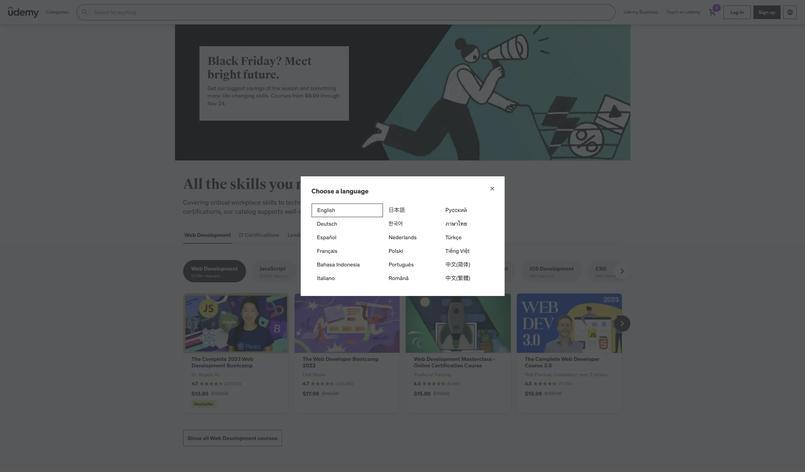 Task type: describe. For each thing, give the bounding box(es) containing it.
web inside "link"
[[210, 435, 221, 442]]

7m+ for react js
[[310, 274, 319, 279]]

languages.
[[457, 207, 488, 215]]

css
[[596, 265, 607, 272]]

deutsch link
[[312, 217, 383, 231]]

angular
[[356, 265, 376, 272]]

tiếng việt
[[446, 248, 470, 254]]

tiếng
[[446, 248, 459, 254]]

15.5m+
[[260, 274, 273, 279]]

italiano link
[[312, 272, 383, 285]]

development inside "link"
[[223, 435, 257, 442]]

skills.
[[256, 92, 270, 99]]

up
[[770, 9, 776, 15]]

web for web development
[[184, 231, 196, 238]]

through
[[321, 92, 340, 99]]

$9.99
[[305, 92, 319, 99]]

close modal image
[[489, 185, 496, 192]]

learners inside react js 7m+ learners
[[320, 274, 334, 279]]

200
[[424, 198, 436, 206]]

you
[[269, 176, 293, 193]]

business analytics & intelligence
[[414, 231, 497, 238]]

ภาษาไทย link
[[440, 217, 494, 231]]

more:
[[208, 92, 221, 99]]

teach on udemy link
[[663, 4, 705, 20]]

日本語
[[389, 207, 405, 214]]

data
[[324, 231, 336, 238]]

all
[[203, 435, 209, 442]]

business inside button
[[414, 231, 437, 238]]

rounded
[[299, 207, 323, 215]]

português
[[389, 261, 414, 268]]

communication button
[[364, 227, 407, 243]]

prep
[[362, 198, 375, 206]]

web development 12.2m+ learners
[[191, 265, 238, 279]]

9m+
[[596, 274, 604, 279]]

it
[[239, 231, 244, 238]]

sign
[[759, 9, 769, 15]]

log in link
[[724, 5, 751, 19]]

polski
[[389, 248, 403, 254]]

react js 7m+ learners
[[310, 265, 334, 279]]

all
[[183, 176, 203, 193]]

english
[[317, 207, 335, 214]]

industry-
[[438, 198, 464, 206]]

topics,
[[314, 198, 333, 206]]

türkçe
[[446, 234, 462, 241]]

multiple
[[432, 207, 455, 215]]

udemy inside udemy business link
[[624, 9, 639, 15]]

deutsch
[[317, 220, 337, 227]]

ios
[[530, 265, 539, 272]]

skills inside covering critical workplace skills to technical topics, including prep content for over 200 industry-recognized certifications, our catalog supports well-rounded professional development and spans multiple languages.
[[263, 198, 277, 206]]

tiếng việt link
[[440, 244, 494, 258]]

udemy business
[[624, 9, 658, 15]]

web for web development 12.2m+ learners
[[191, 265, 203, 272]]

한국어
[[389, 220, 403, 227]]

it certifications button
[[238, 227, 281, 243]]

bright
[[208, 68, 241, 82]]

log
[[731, 9, 739, 15]]

catalog
[[235, 207, 256, 215]]

development
[[361, 207, 399, 215]]

development for android development 7m+ learners
[[474, 265, 508, 272]]

udemy business link
[[620, 4, 663, 20]]

workplace
[[231, 198, 261, 206]]

1 vertical spatial the
[[206, 176, 227, 193]]

courses
[[271, 92, 291, 99]]

development for web development 12.2m+ learners
[[204, 265, 238, 272]]

css 9m+ learners
[[596, 265, 620, 279]]

get
[[208, 85, 216, 91]]

intelligence
[[467, 231, 497, 238]]

well-
[[285, 207, 299, 215]]

spans
[[413, 207, 430, 215]]

android development 7m+ learners
[[453, 265, 508, 279]]

中文(繁體) link
[[440, 272, 494, 285]]

analytics
[[438, 231, 461, 238]]

web development button
[[183, 227, 232, 243]]

communication
[[365, 231, 406, 238]]

learners inside web development 12.2m+ learners
[[206, 274, 220, 279]]

español
[[317, 234, 337, 241]]

&
[[462, 231, 466, 238]]

next image
[[617, 266, 628, 277]]

a
[[336, 187, 339, 195]]

react
[[310, 265, 325, 272]]

black
[[208, 54, 239, 68]]

русский link
[[440, 204, 494, 217]]

1 vertical spatial in
[[331, 176, 344, 193]]

choose a language image
[[787, 9, 794, 16]]

choose a language
[[312, 187, 369, 195]]

our inside "black friday? meet bright future. get our biggest savings of the season and something more: life-changing skills. courses from $9.99 through nov 24."
[[218, 85, 226, 91]]

from
[[292, 92, 304, 99]]

android
[[453, 265, 473, 272]]

java 14.4m+ learners
[[402, 265, 431, 279]]

savings
[[247, 85, 265, 91]]



Task type: locate. For each thing, give the bounding box(es) containing it.
next image
[[617, 318, 628, 329]]

topic filters element
[[183, 260, 631, 283]]

data science button
[[323, 227, 359, 243]]

js
[[326, 265, 332, 272]]

data science
[[324, 231, 357, 238]]

udemy
[[624, 9, 639, 15], [686, 9, 701, 15]]

web
[[184, 231, 196, 238], [191, 265, 203, 272], [210, 435, 221, 442]]

our up the life-
[[218, 85, 226, 91]]

development left courses
[[223, 435, 257, 442]]

development
[[197, 231, 231, 238], [204, 265, 238, 272], [474, 265, 508, 272], [540, 265, 574, 272], [223, 435, 257, 442]]

learners
[[206, 274, 220, 279], [274, 274, 289, 279], [320, 274, 334, 279], [416, 274, 431, 279], [462, 274, 477, 279], [539, 274, 554, 279], [605, 274, 620, 279]]

all the skills you need in one place
[[183, 176, 409, 193]]

teach
[[667, 9, 679, 15]]

nov
[[208, 100, 217, 107]]

english link
[[312, 204, 383, 217]]

0 vertical spatial the
[[272, 85, 280, 91]]

our inside covering critical workplace skills to technical topics, including prep content for over 200 industry-recognized certifications, our catalog supports well-rounded professional development and spans multiple languages.
[[224, 207, 233, 215]]

and down for
[[401, 207, 411, 215]]

3 learners from the left
[[320, 274, 334, 279]]

our down critical
[[224, 207, 233, 215]]

6 learners from the left
[[539, 274, 554, 279]]

learners down android on the bottom of the page
[[462, 274, 477, 279]]

1 vertical spatial skills
[[263, 198, 277, 206]]

français link
[[312, 244, 383, 258]]

24.
[[218, 100, 226, 107]]

ภาษาไทย
[[446, 220, 467, 227]]

something
[[310, 85, 336, 91]]

certifications
[[245, 231, 280, 238]]

1 vertical spatial our
[[224, 207, 233, 215]]

technical
[[286, 198, 312, 206]]

0 vertical spatial web
[[184, 231, 196, 238]]

1 7m+ from the left
[[310, 274, 319, 279]]

it certifications
[[239, 231, 280, 238]]

web inside web development 12.2m+ learners
[[191, 265, 203, 272]]

7m+ down "react" at the left
[[310, 274, 319, 279]]

1 vertical spatial web
[[191, 265, 203, 272]]

development inside web development 12.2m+ learners
[[204, 265, 238, 272]]

learners right 12.2m+
[[206, 274, 220, 279]]

7m+
[[310, 274, 319, 279], [453, 274, 461, 279]]

2 vertical spatial web
[[210, 435, 221, 442]]

and inside "black friday? meet bright future. get our biggest savings of the season and something more: life-changing skills. courses from $9.99 through nov 24."
[[300, 85, 309, 91]]

português link
[[383, 258, 440, 272]]

the
[[272, 85, 280, 91], [206, 176, 227, 193]]

7m+ inside android development 7m+ learners
[[453, 274, 461, 279]]

language
[[341, 187, 369, 195]]

0 vertical spatial business
[[640, 9, 658, 15]]

development inside android development 7m+ learners
[[474, 265, 508, 272]]

5 learners from the left
[[462, 274, 477, 279]]

development inside button
[[197, 231, 231, 238]]

certifications,
[[183, 207, 222, 215]]

the inside "black friday? meet bright future. get our biggest savings of the season and something more: life-changing skills. courses from $9.99 through nov 24."
[[272, 85, 280, 91]]

development right ios
[[540, 265, 574, 272]]

one
[[347, 176, 371, 193]]

choose a language dialog
[[301, 176, 505, 296]]

7m+ down android on the bottom of the page
[[453, 274, 461, 279]]

7 learners from the left
[[605, 274, 620, 279]]

leadership button
[[286, 227, 317, 243]]

business analytics & intelligence button
[[413, 227, 498, 243]]

javascript
[[260, 265, 286, 272]]

covering
[[183, 198, 209, 206]]

1 horizontal spatial 7m+
[[453, 274, 461, 279]]

中文(简体) link
[[440, 258, 494, 272]]

learners inside css 9m+ learners
[[605, 274, 620, 279]]

supports
[[258, 207, 283, 215]]

place
[[374, 176, 409, 193]]

bahasa indonesia link
[[312, 258, 383, 272]]

learners inside ios development 4m+ learners
[[539, 274, 554, 279]]

show all web development courses
[[188, 435, 278, 442]]

0 vertical spatial and
[[300, 85, 309, 91]]

0 vertical spatial in
[[740, 9, 744, 15]]

sign up
[[759, 9, 776, 15]]

0 horizontal spatial udemy
[[624, 9, 639, 15]]

including
[[334, 198, 361, 206]]

bahasa
[[317, 261, 335, 268]]

bahasa indonesia
[[317, 261, 360, 268]]

development for web development
[[197, 231, 231, 238]]

0 horizontal spatial the
[[206, 176, 227, 193]]

web inside button
[[184, 231, 196, 238]]

2 7m+ from the left
[[453, 274, 461, 279]]

1 udemy from the left
[[624, 9, 639, 15]]

0 vertical spatial skills
[[230, 176, 267, 193]]

türkçe link
[[440, 231, 494, 244]]

learners right 4m+ at the bottom right of page
[[539, 274, 554, 279]]

web down certifications,
[[184, 231, 196, 238]]

submit search image
[[81, 8, 89, 16]]

our
[[218, 85, 226, 91], [224, 207, 233, 215]]

business left teach
[[640, 9, 658, 15]]

learners right 9m+
[[605, 274, 620, 279]]

recognized
[[464, 198, 496, 206]]

black friday? meet bright future. get our biggest savings of the season and something more: life-changing skills. courses from $9.99 through nov 24.
[[208, 54, 340, 107]]

java
[[402, 265, 413, 272]]

2 learners from the left
[[274, 274, 289, 279]]

the up critical
[[206, 176, 227, 193]]

choose
[[312, 187, 334, 195]]

indonesia
[[336, 261, 360, 268]]

professional
[[325, 207, 360, 215]]

development inside ios development 4m+ learners
[[540, 265, 574, 272]]

to
[[279, 198, 284, 206]]

1 horizontal spatial business
[[640, 9, 658, 15]]

development for ios development 4m+ learners
[[540, 265, 574, 272]]

中文(简体)
[[446, 261, 471, 268]]

and up from at top left
[[300, 85, 309, 91]]

in right log
[[740, 9, 744, 15]]

in up "including"
[[331, 176, 344, 193]]

courses
[[258, 435, 278, 442]]

learners inside android development 7m+ learners
[[462, 274, 477, 279]]

1 horizontal spatial udemy
[[686, 9, 701, 15]]

0 horizontal spatial 7m+
[[310, 274, 319, 279]]

development down certifications,
[[197, 231, 231, 238]]

1 vertical spatial and
[[401, 207, 411, 215]]

日本語 link
[[383, 204, 440, 217]]

business
[[640, 9, 658, 15], [414, 231, 437, 238]]

learners inside javascript 15.5m+ learners
[[274, 274, 289, 279]]

the right the of
[[272, 85, 280, 91]]

0 horizontal spatial and
[[300, 85, 309, 91]]

italiano
[[317, 275, 335, 282]]

1 vertical spatial business
[[414, 231, 437, 238]]

română
[[389, 275, 409, 282]]

中文(繁體)
[[446, 275, 471, 282]]

1 horizontal spatial in
[[740, 9, 744, 15]]

4m+
[[530, 274, 538, 279]]

in
[[740, 9, 744, 15], [331, 176, 344, 193]]

2 udemy from the left
[[686, 9, 701, 15]]

changing
[[232, 92, 255, 99]]

udemy inside teach on udemy link
[[686, 9, 701, 15]]

web up 12.2m+
[[191, 265, 203, 272]]

and inside covering critical workplace skills to technical topics, including prep content for over 200 industry-recognized certifications, our catalog supports well-rounded professional development and spans multiple languages.
[[401, 207, 411, 215]]

1 horizontal spatial the
[[272, 85, 280, 91]]

development right android on the bottom of the page
[[474, 265, 508, 272]]

0 horizontal spatial in
[[331, 176, 344, 193]]

nederlands
[[389, 234, 417, 241]]

1 horizontal spatial and
[[401, 207, 411, 215]]

web right all
[[210, 435, 221, 442]]

4 learners from the left
[[416, 274, 431, 279]]

7m+ for android development
[[453, 274, 461, 279]]

skills up workplace
[[230, 176, 267, 193]]

learners inside java 14.4m+ learners
[[416, 274, 431, 279]]

business down 한국어 link
[[414, 231, 437, 238]]

future.
[[243, 68, 280, 82]]

0 horizontal spatial business
[[414, 231, 437, 238]]

learners down javascript
[[274, 274, 289, 279]]

biggest
[[227, 85, 245, 91]]

on
[[680, 9, 685, 15]]

sign up link
[[754, 5, 781, 19]]

in inside log in link
[[740, 9, 744, 15]]

việt
[[460, 248, 470, 254]]

1 learners from the left
[[206, 274, 220, 279]]

7m+ inside react js 7m+ learners
[[310, 274, 319, 279]]

carousel element
[[183, 294, 631, 414]]

0 vertical spatial our
[[218, 85, 226, 91]]

season
[[281, 85, 299, 91]]

learners right 14.4m+
[[416, 274, 431, 279]]

learners down js in the bottom of the page
[[320, 274, 334, 279]]

of
[[266, 85, 271, 91]]

udemy image
[[8, 6, 39, 18]]

over
[[410, 198, 423, 206]]

development up 12.2m+
[[204, 265, 238, 272]]

science
[[337, 231, 357, 238]]

skills up supports
[[263, 198, 277, 206]]



Task type: vqa. For each thing, say whether or not it's contained in the screenshot.
PLUS
no



